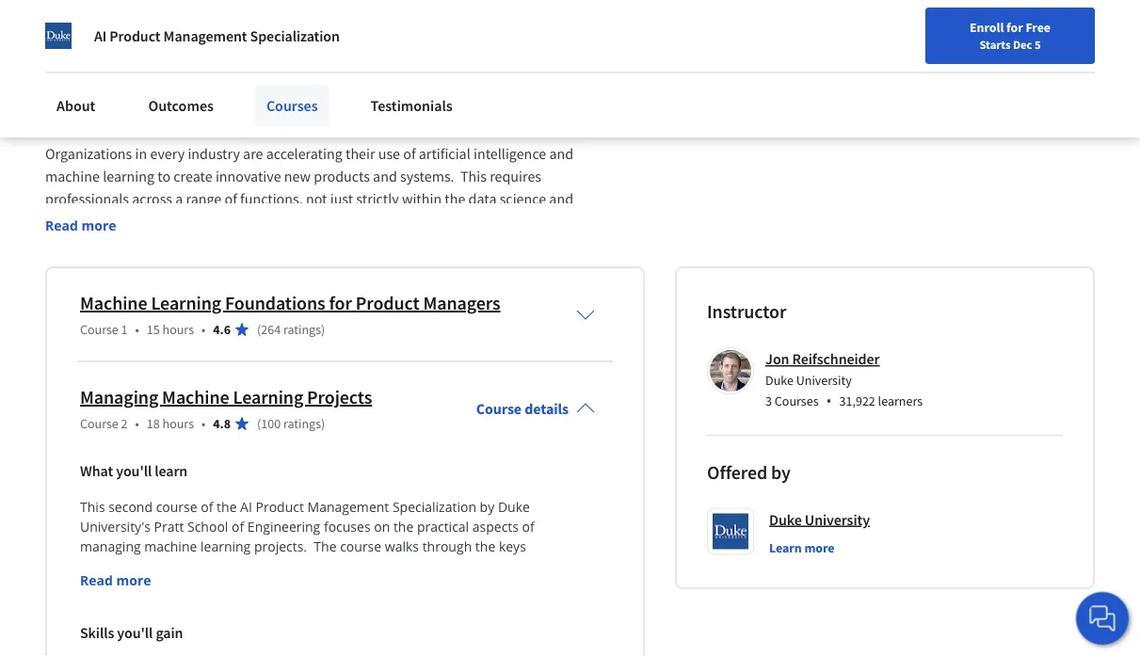 Task type: locate. For each thing, give the bounding box(es) containing it.
read
[[45, 217, 78, 235], [80, 572, 113, 590]]

reifschneider
[[792, 350, 880, 369]]

school
[[187, 518, 228, 536]]

1 vertical spatial machine
[[162, 386, 229, 410]]

• left 31,922
[[826, 391, 832, 411]]

project
[[165, 558, 208, 576]]

language
[[45, 235, 103, 254]]

efforts,
[[458, 617, 502, 635]]

product right duke university image
[[110, 26, 161, 45]]

how down strictly at the left top
[[356, 212, 383, 231]]

) down machine learning foundations for product managers
[[321, 322, 325, 338]]

1 vertical spatial science
[[80, 617, 125, 635]]

1 horizontal spatial this
[[461, 167, 487, 186]]

machine
[[80, 292, 147, 315], [162, 386, 229, 410]]

18
[[147, 416, 160, 433]]

1 ( from the top
[[257, 322, 261, 338]]

0 vertical spatial be
[[427, 212, 443, 231]]

the
[[314, 538, 337, 556]]

0 horizontal spatial process
[[129, 617, 176, 635]]

1 horizontal spatial ai
[[240, 499, 252, 516]]

courses
[[266, 96, 318, 115], [775, 393, 819, 410]]

across
[[132, 190, 172, 209]]

2 hours from the top
[[162, 416, 194, 433]]

through down the practical
[[423, 538, 472, 556]]

0 horizontal spatial course
[[156, 499, 197, 516]]

and down apply
[[239, 637, 262, 655]]

learn down monitoring
[[411, 597, 442, 615]]

1 vertical spatial courses
[[775, 393, 819, 410]]

teams,
[[154, 212, 197, 231]]

0 horizontal spatial learning
[[151, 292, 221, 315]]

1 ratings from the top
[[283, 322, 321, 338]]

every
[[150, 145, 185, 163]]

university up learn more button
[[805, 511, 870, 530]]

details
[[525, 400, 569, 419]]

1 vertical spatial 3
[[766, 393, 772, 410]]

this inside the organizations in every industry are accelerating their use of artificial intelligence and machine learning to create innovative new products and systems.  this requires professionals across a range of functions, not just strictly within the data science and data engineering teams, to understand when and how ai can be applied, to speak the language of data and analytics, and to be capable of working in cross-functional teams on machine learning projects.
[[461, 167, 487, 186]]

ratings
[[283, 322, 321, 338], [283, 416, 321, 433]]

3 right -
[[222, 87, 235, 120]]

2 horizontal spatial for
[[1007, 19, 1023, 36]]

data
[[469, 190, 497, 209], [45, 212, 73, 231], [122, 235, 150, 254], [80, 578, 107, 596], [509, 597, 536, 615]]

learn more button
[[769, 539, 835, 558]]

coursera career certificate image
[[739, 0, 1053, 45]]

in right decisions
[[326, 637, 338, 655]]

1 vertical spatial ratings
[[283, 416, 321, 433]]

2 vertical spatial in
[[326, 637, 338, 655]]

be right can
[[427, 212, 443, 231]]

course left 1
[[80, 322, 118, 338]]

machine up 1
[[80, 292, 147, 315]]

you'll
[[116, 462, 152, 481], [117, 624, 153, 643]]

science inside "this second course of the ai product management specialization by duke university's pratt school of engineering focuses on the practical aspects of managing machine learning projects.  the course walks through the keys steps of a ml project from how to identify good opportunities for ml through data collection, model building, deployment, and monitoring and maintenance of production systems.  participants will learn about the data science process and how to apply the process to organize ml efforts, as well as the key considerations and decisions in designing ml systems."
[[80, 617, 125, 635]]

considerations
[[145, 637, 236, 655]]

product down working
[[356, 292, 420, 315]]

read more for what
[[80, 572, 151, 590]]

1 vertical spatial management
[[307, 499, 389, 516]]

2 vertical spatial course
[[340, 538, 382, 556]]

coursera image
[[15, 15, 135, 45]]

skills
[[80, 624, 114, 643]]

applied,
[[446, 212, 497, 231]]

by up aspects
[[480, 499, 495, 516]]

projects.
[[218, 258, 273, 276], [254, 538, 307, 556]]

learning down analytics,
[[164, 258, 215, 276]]

2 vertical spatial learning
[[201, 538, 251, 556]]

designing
[[341, 637, 400, 655]]

ratings right 100
[[283, 416, 321, 433]]

0 vertical spatial ratings
[[283, 322, 321, 338]]

0 horizontal spatial in
[[135, 145, 147, 163]]

hours for learning
[[162, 322, 194, 338]]

course for machine learning foundations for product managers
[[80, 322, 118, 338]]

good
[[340, 558, 371, 576]]

1 horizontal spatial courses
[[775, 393, 819, 410]]

to down range
[[200, 212, 213, 231]]

apply
[[252, 617, 286, 635]]

1 process from the left
[[129, 617, 176, 635]]

1 vertical spatial )
[[321, 416, 325, 433]]

2 vertical spatial specialization
[[393, 499, 476, 516]]

0 vertical spatial more
[[81, 217, 116, 235]]

1 vertical spatial by
[[480, 499, 495, 516]]

2 vertical spatial machine
[[144, 538, 197, 556]]

1 horizontal spatial process
[[313, 617, 360, 635]]

read more
[[45, 217, 116, 235], [80, 572, 151, 590]]

read down the professionals
[[45, 217, 78, 235]]

0 horizontal spatial for
[[329, 292, 352, 315]]

in left the cross-
[[428, 235, 440, 254]]

) for for
[[321, 322, 325, 338]]

in left every
[[135, 145, 147, 163]]

ratings for foundations
[[283, 322, 321, 338]]

)
[[321, 322, 325, 338], [321, 416, 325, 433]]

more up maintenance
[[116, 572, 151, 590]]

a
[[175, 190, 183, 209], [132, 558, 139, 576]]

products
[[314, 167, 370, 186]]

be down when on the left of page
[[286, 235, 302, 254]]

0 vertical spatial management
[[163, 26, 247, 45]]

0 vertical spatial 3
[[222, 87, 235, 120]]

learn down 18
[[155, 462, 188, 481]]

university inside jon reifschneider duke university 3 courses • 31,922 learners
[[796, 372, 852, 389]]

in inside "this second course of the ai product management specialization by duke university's pratt school of engineering focuses on the practical aspects of managing machine learning projects.  the course walks through the keys steps of a ml project from how to identify good opportunities for ml through data collection, model building, deployment, and monitoring and maintenance of production systems.  participants will learn about the data science process and how to apply the process to organize ml efforts, as well as the key considerations and decisions in designing ml systems."
[[326, 637, 338, 655]]

hours
[[162, 322, 194, 338], [162, 416, 194, 433]]

university
[[796, 372, 852, 389], [805, 511, 870, 530]]

courses down jon
[[775, 393, 819, 410]]

( down foundations
[[257, 322, 261, 338]]

industry
[[188, 145, 240, 163]]

0 vertical spatial science
[[500, 190, 546, 209]]

1 vertical spatial read more
[[80, 572, 151, 590]]

product
[[110, 26, 161, 45], [356, 292, 420, 315], [256, 499, 304, 516]]

2 vertical spatial ai
[[240, 499, 252, 516]]

2 ) from the top
[[321, 416, 325, 433]]

) for projects
[[321, 416, 325, 433]]

course
[[241, 87, 315, 120], [156, 499, 197, 516], [340, 538, 382, 556]]

within
[[402, 190, 442, 209]]

specialization up organizations
[[45, 87, 203, 120]]

1 vertical spatial learn
[[411, 597, 442, 615]]

dec
[[1013, 37, 1033, 52]]

systems. down efforts,
[[426, 637, 479, 655]]

1 horizontal spatial in
[[326, 637, 338, 655]]

) down projects
[[321, 416, 325, 433]]

1 horizontal spatial on
[[374, 518, 390, 536]]

ai up engineering
[[240, 499, 252, 516]]

learn inside "this second course of the ai product management specialization by duke university's pratt school of engineering focuses on the practical aspects of managing machine learning projects.  the course walks through the keys steps of a ml project from how to identify good opportunities for ml through data collection, model building, deployment, and monitoring and maintenance of production systems.  participants will learn about the data science process and how to apply the process to organize ml efforts, as well as the key considerations and decisions in designing ml systems."
[[411, 597, 442, 615]]

process
[[129, 617, 176, 635], [313, 617, 360, 635]]

2 horizontal spatial specialization
[[393, 499, 476, 516]]

course details
[[476, 400, 569, 419]]

deployment,
[[275, 578, 352, 596]]

3 inside jon reifschneider duke university 3 courses • 31,922 learners
[[766, 393, 772, 410]]

more for specialization - 3 course series
[[81, 217, 116, 235]]

projects. down analytics,
[[218, 258, 273, 276]]

machine learning foundations for product managers
[[80, 292, 501, 315]]

0 horizontal spatial management
[[163, 26, 247, 45]]

0 vertical spatial read
[[45, 217, 78, 235]]

1 vertical spatial learning
[[164, 258, 215, 276]]

1 ) from the top
[[321, 322, 325, 338]]

a inside the organizations in every industry are accelerating their use of artificial intelligence and machine learning to create innovative new products and systems.  this requires professionals across a range of functions, not just strictly within the data science and data engineering teams, to understand when and how ai can be applied, to speak the language of data and analytics, and to be capable of working in cross-functional teams on machine learning projects.
[[175, 190, 183, 209]]

chat with us image
[[1088, 604, 1118, 634]]

of up gain
[[164, 597, 176, 615]]

ratings down 'machine learning foundations for product managers' link
[[283, 322, 321, 338]]

1 vertical spatial learning
[[233, 386, 303, 410]]

( 264 ratings )
[[257, 322, 325, 338]]

1 horizontal spatial 3
[[766, 393, 772, 410]]

( for learning
[[257, 416, 261, 433]]

4.6
[[213, 322, 231, 338]]

0 horizontal spatial a
[[132, 558, 139, 576]]

1 horizontal spatial specialization
[[250, 26, 340, 45]]

0 horizontal spatial systems.
[[251, 597, 304, 615]]

1 vertical spatial on
[[374, 518, 390, 536]]

jon reifschneider image
[[710, 351, 752, 392]]

duke up aspects
[[498, 499, 530, 516]]

0 vertical spatial hours
[[162, 322, 194, 338]]

management inside "this second course of the ai product management specialization by duke university's pratt school of engineering focuses on the practical aspects of managing machine learning projects.  the course walks through the keys steps of a ml project from how to identify good opportunities for ml through data collection, model building, deployment, and monitoring and maintenance of production systems.  participants will learn about the data science process and how to apply the process to organize ml efforts, as well as the key considerations and decisions in designing ml systems."
[[307, 499, 389, 516]]

managing machine learning projects
[[80, 386, 372, 410]]

course for managing machine learning projects
[[80, 416, 118, 433]]

0 vertical spatial projects.
[[218, 258, 273, 276]]

hours right 15
[[162, 322, 194, 338]]

managing
[[80, 538, 141, 556]]

management up -
[[163, 26, 247, 45]]

on up walks
[[374, 518, 390, 536]]

ai left can
[[386, 212, 398, 231]]

1 horizontal spatial read
[[80, 572, 113, 590]]

ml
[[143, 558, 162, 576], [483, 558, 502, 576], [436, 617, 455, 635], [404, 637, 422, 655]]

1 horizontal spatial science
[[500, 190, 546, 209]]

science down maintenance
[[80, 617, 125, 635]]

specialization up courses link at top left
[[250, 26, 340, 45]]

more down duke university
[[805, 540, 835, 557]]

1 hours from the top
[[162, 322, 194, 338]]

2 vertical spatial more
[[116, 572, 151, 590]]

2 horizontal spatial ai
[[386, 212, 398, 231]]

this up "university's"
[[80, 499, 105, 516]]

0 vertical spatial university
[[796, 372, 852, 389]]

0 vertical spatial courses
[[266, 96, 318, 115]]

create
[[174, 167, 213, 186]]

read more button up maintenance
[[80, 571, 151, 591]]

1 vertical spatial university
[[805, 511, 870, 530]]

about
[[446, 597, 482, 615]]

free
[[1026, 19, 1051, 36]]

0 vertical spatial this
[[461, 167, 487, 186]]

systems. up apply
[[251, 597, 304, 615]]

• right 1
[[135, 322, 139, 338]]

how
[[356, 212, 383, 231], [245, 558, 271, 576], [207, 617, 233, 635]]

you'll up second
[[116, 462, 152, 481]]

of
[[403, 145, 416, 163], [225, 190, 237, 209], [106, 235, 119, 254], [358, 235, 370, 254], [201, 499, 213, 516], [232, 518, 244, 536], [522, 518, 535, 536], [116, 558, 129, 576], [164, 597, 176, 615]]

as left the key
[[80, 637, 94, 655]]

collection,
[[111, 578, 173, 596]]

be
[[427, 212, 443, 231], [286, 235, 302, 254]]

0 horizontal spatial be
[[286, 235, 302, 254]]

university down jon reifschneider link
[[796, 372, 852, 389]]

1 horizontal spatial a
[[175, 190, 183, 209]]

ai inside the organizations in every industry are accelerating their use of artificial intelligence and machine learning to create innovative new products and systems.  this requires professionals across a range of functions, not just strictly within the data science and data engineering teams, to understand when and how ai can be applied, to speak the language of data and analytics, and to be capable of working in cross-functional teams on machine learning projects.
[[386, 212, 398, 231]]

0 horizontal spatial read
[[45, 217, 78, 235]]

2 ratings from the top
[[283, 416, 321, 433]]

1 vertical spatial projects.
[[254, 538, 307, 556]]

show notifications image
[[937, 24, 959, 46]]

and right intelligence
[[549, 145, 574, 163]]

well
[[523, 617, 547, 635]]

2 vertical spatial product
[[256, 499, 304, 516]]

as
[[506, 617, 519, 635], [80, 637, 94, 655]]

course left '2'
[[80, 416, 118, 433]]

1 vertical spatial through
[[505, 558, 554, 576]]

learning up from
[[201, 538, 251, 556]]

1 horizontal spatial product
[[256, 499, 304, 516]]

0 vertical spatial on
[[87, 258, 103, 276]]

their
[[346, 145, 375, 163]]

what you'll learn
[[80, 462, 188, 481]]

0 vertical spatial as
[[506, 617, 519, 635]]

2
[[121, 416, 128, 433]]

organizations
[[45, 145, 132, 163]]

0 horizontal spatial how
[[207, 617, 233, 635]]

for inside "enroll for free starts dec 5"
[[1007, 19, 1023, 36]]

testimonials
[[371, 96, 453, 115]]

learning
[[151, 292, 221, 315], [233, 386, 303, 410]]

1 vertical spatial more
[[805, 540, 835, 557]]

what
[[80, 462, 113, 481]]

courses up accelerating
[[266, 96, 318, 115]]

course up "good"
[[340, 538, 382, 556]]

3 down jon
[[766, 393, 772, 410]]

this inside "this second course of the ai product management specialization by duke university's pratt school of engineering focuses on the practical aspects of managing machine learning projects.  the course walks through the keys steps of a ml project from how to identify good opportunities for ml through data collection, model building, deployment, and monitoring and maintenance of production systems.  participants will learn about the data science process and how to apply the process to organize ml efforts, as well as the key considerations and decisions in designing ml systems."
[[80, 499, 105, 516]]

0 horizontal spatial on
[[87, 258, 103, 276]]

•
[[135, 322, 139, 338], [202, 322, 206, 338], [826, 391, 832, 411], [135, 416, 139, 433], [202, 416, 206, 433]]

process down participants
[[313, 617, 360, 635]]

1 vertical spatial course
[[156, 499, 197, 516]]

jon reifschneider link
[[766, 350, 880, 369]]

read more button
[[45, 216, 116, 236], [80, 571, 151, 591]]

projects. down engineering
[[254, 538, 307, 556]]

for up about
[[462, 558, 479, 576]]

management
[[163, 26, 247, 45], [307, 499, 389, 516]]

learn
[[155, 462, 188, 481], [411, 597, 442, 615]]

2 ( from the top
[[257, 416, 261, 433]]

hours right 18
[[162, 416, 194, 433]]

duke
[[766, 372, 794, 389], [498, 499, 530, 516], [769, 511, 802, 530]]

ai inside "this second course of the ai product management specialization by duke university's pratt school of engineering focuses on the practical aspects of managing machine learning projects.  the course walks through the keys steps of a ml project from how to identify good opportunities for ml through data collection, model building, deployment, and monitoring and maintenance of production systems.  participants will learn about the data science process and how to apply the process to organize ml efforts, as well as the key considerations and decisions in designing ml systems."
[[240, 499, 252, 516]]

to up functional
[[500, 212, 513, 231]]

production
[[180, 597, 248, 615]]

1 horizontal spatial for
[[462, 558, 479, 576]]

1 vertical spatial ai
[[386, 212, 398, 231]]

0 vertical spatial )
[[321, 322, 325, 338]]

• left '4.8' on the bottom
[[202, 416, 206, 433]]

0 horizontal spatial learn
[[155, 462, 188, 481]]

and down the just
[[329, 212, 353, 231]]

for down capable
[[329, 292, 352, 315]]

read more button down the professionals
[[45, 216, 116, 236]]

0 horizontal spatial through
[[423, 538, 472, 556]]

professionals
[[45, 190, 129, 209]]

product up engineering
[[256, 499, 304, 516]]

1 vertical spatial in
[[428, 235, 440, 254]]

testimonials link
[[359, 85, 464, 126]]

the left the key
[[97, 637, 117, 655]]

1 horizontal spatial be
[[427, 212, 443, 231]]

0 vertical spatial read more button
[[45, 216, 116, 236]]

0 horizontal spatial science
[[80, 617, 125, 635]]

learning up 100
[[233, 386, 303, 410]]

projects. inside the organizations in every industry are accelerating their use of artificial intelligence and machine learning to create innovative new products and systems.  this requires professionals across a range of functions, not just strictly within the data science and data engineering teams, to understand when and how ai can be applied, to speak the language of data and analytics, and to be capable of working in cross-functional teams on machine learning projects.
[[218, 258, 273, 276]]

product inside "this second course of the ai product management specialization by duke university's pratt school of engineering focuses on the practical aspects of managing machine learning projects.  the course walks through the keys steps of a ml project from how to identify good opportunities for ml through data collection, model building, deployment, and monitoring and maintenance of production systems.  participants will learn about the data science process and how to apply the process to organize ml efforts, as well as the key considerations and decisions in designing ml systems."
[[256, 499, 304, 516]]

duke down jon
[[766, 372, 794, 389]]

by
[[771, 461, 791, 484], [480, 499, 495, 516]]

by right offered
[[771, 461, 791, 484]]

on inside "this second course of the ai product management specialization by duke university's pratt school of engineering focuses on the practical aspects of managing machine learning projects.  the course walks through the keys steps of a ml project from how to identify good opportunities for ml through data collection, model building, deployment, and monitoring and maintenance of production systems.  participants will learn about the data science process and how to apply the process to organize ml efforts, as well as the key considerations and decisions in designing ml systems."
[[374, 518, 390, 536]]

1 horizontal spatial as
[[506, 617, 519, 635]]

1 vertical spatial product
[[356, 292, 420, 315]]

gain
[[156, 624, 183, 643]]

• left 4.6
[[202, 322, 206, 338]]

• inside jon reifschneider duke university 3 courses • 31,922 learners
[[826, 391, 832, 411]]

duke university image
[[45, 23, 72, 49]]

for up dec
[[1007, 19, 1023, 36]]

by inside "this second course of the ai product management specialization by duke university's pratt school of engineering focuses on the practical aspects of managing machine learning projects.  the course walks through the keys steps of a ml project from how to identify good opportunities for ml through data collection, model building, deployment, and monitoring and maintenance of production systems.  participants will learn about the data science process and how to apply the process to organize ml efforts, as well as the key considerations and decisions in designing ml systems."
[[480, 499, 495, 516]]

duke university link
[[769, 508, 870, 532]]

how down production
[[207, 617, 233, 635]]

1 vertical spatial specialization
[[45, 87, 203, 120]]

ml down the organize
[[404, 637, 422, 655]]

data down steps
[[80, 578, 107, 596]]

you'll for learn
[[116, 462, 152, 481]]

cross-
[[443, 235, 480, 254]]

speak
[[516, 212, 553, 231]]

more
[[81, 217, 116, 235], [805, 540, 835, 557], [116, 572, 151, 590]]

course left details
[[476, 400, 522, 419]]

through
[[423, 538, 472, 556], [505, 558, 554, 576]]

a up teams,
[[175, 190, 183, 209]]

0 vertical spatial for
[[1007, 19, 1023, 36]]

0 vertical spatial read more
[[45, 217, 116, 235]]

read up maintenance
[[80, 572, 113, 590]]

of right 'school'
[[232, 518, 244, 536]]

0 horizontal spatial ai
[[94, 26, 107, 45]]

( right '4.8' on the bottom
[[257, 416, 261, 433]]

menu item
[[796, 19, 917, 80]]

0 vertical spatial how
[[356, 212, 383, 231]]

1 horizontal spatial how
[[245, 558, 271, 576]]

None search field
[[253, 12, 413, 49]]

to left identify
[[275, 558, 287, 576]]

you'll down maintenance
[[117, 624, 153, 643]]

you'll for gain
[[117, 624, 153, 643]]

0 vertical spatial through
[[423, 538, 472, 556]]

1 vertical spatial read
[[80, 572, 113, 590]]

read more up maintenance
[[80, 572, 151, 590]]

this down artificial
[[461, 167, 487, 186]]

specialization up the practical
[[393, 499, 476, 516]]

machine inside "this second course of the ai product management specialization by duke university's pratt school of engineering focuses on the practical aspects of managing machine learning projects.  the course walks through the keys steps of a ml project from how to identify good opportunities for ml through data collection, model building, deployment, and monitoring and maintenance of production systems.  participants will learn about the data science process and how to apply the process to organize ml efforts, as well as the key considerations and decisions in designing ml systems."
[[144, 538, 197, 556]]

key
[[121, 637, 142, 655]]



Task type: describe. For each thing, give the bounding box(es) containing it.
innovative
[[216, 167, 281, 186]]

1 vertical spatial how
[[245, 558, 271, 576]]

0 horizontal spatial courses
[[266, 96, 318, 115]]

data down engineering
[[122, 235, 150, 254]]

this second course of the ai product management specialization by duke university's pratt school of engineering focuses on the practical aspects of managing machine learning projects.  the course walks through the keys steps of a ml project from how to identify good opportunities for ml through data collection, model building, deployment, and monitoring and maintenance of production systems.  participants will learn about the data science process and how to apply the process to organize ml efforts, as well as the key considerations and decisions in designing ml systems.
[[80, 499, 558, 655]]

and down teams,
[[153, 235, 177, 254]]

data up language
[[45, 212, 73, 231]]

learners
[[878, 393, 923, 410]]

course 2 • 18 hours •
[[80, 416, 206, 433]]

the down aspects
[[475, 538, 496, 556]]

range
[[186, 190, 222, 209]]

more inside learn more button
[[805, 540, 835, 557]]

for inside "this second course of the ai product management specialization by duke university's pratt school of engineering focuses on the practical aspects of managing machine learning projects.  the course walks through the keys steps of a ml project from how to identify good opportunities for ml through data collection, model building, deployment, and monitoring and maintenance of production systems.  participants will learn about the data science process and how to apply the process to organize ml efforts, as well as the key considerations and decisions in designing ml systems."
[[462, 558, 479, 576]]

1 vertical spatial systems.
[[426, 637, 479, 655]]

learn
[[769, 540, 802, 557]]

2 vertical spatial how
[[207, 617, 233, 635]]

functions,
[[240, 190, 303, 209]]

machine learning foundations for product managers link
[[80, 292, 501, 315]]

of right capable
[[358, 235, 370, 254]]

and up considerations
[[180, 617, 203, 635]]

read for specialization - 3 course series
[[45, 217, 78, 235]]

when
[[291, 212, 326, 231]]

duke inside "this second course of the ai product management specialization by duke university's pratt school of engineering focuses on the practical aspects of managing machine learning projects.  the course walks through the keys steps of a ml project from how to identify good opportunities for ml through data collection, model building, deployment, and monitoring and maintenance of production systems.  participants will learn about the data science process and how to apply the process to organize ml efforts, as well as the key considerations and decisions in designing ml systems."
[[498, 499, 530, 516]]

artificial
[[419, 145, 471, 163]]

ai product management specialization
[[94, 26, 340, 45]]

specialization inside "this second course of the ai product management specialization by duke university's pratt school of engineering focuses on the practical aspects of managing machine learning projects.  the course walks through the keys steps of a ml project from how to identify good opportunities for ml through data collection, model building, deployment, and monitoring and maintenance of production systems.  participants will learn about the data science process and how to apply the process to organize ml efforts, as well as the key considerations and decisions in designing ml systems."
[[393, 499, 476, 516]]

second
[[108, 499, 153, 516]]

100
[[261, 416, 281, 433]]

course inside dropdown button
[[476, 400, 522, 419]]

starts
[[980, 37, 1011, 52]]

of down engineering
[[106, 235, 119, 254]]

focuses
[[324, 518, 371, 536]]

to down every
[[158, 167, 171, 186]]

new
[[284, 167, 311, 186]]

can
[[401, 212, 424, 231]]

0 vertical spatial learn
[[155, 462, 188, 481]]

1 vertical spatial be
[[286, 235, 302, 254]]

read more button for specialization
[[45, 216, 116, 236]]

15
[[147, 322, 160, 338]]

data up applied,
[[469, 190, 497, 209]]

2 process from the left
[[313, 617, 360, 635]]

more for what you'll learn
[[116, 572, 151, 590]]

1 vertical spatial for
[[329, 292, 352, 315]]

organizations in every industry are accelerating their use of artificial intelligence and machine learning to create innovative new products and systems.  this requires professionals across a range of functions, not just strictly within the data science and data engineering teams, to understand when and how ai can be applied, to speak the language of data and analytics, and to be capable of working in cross-functional teams on machine learning projects.
[[45, 145, 580, 276]]

university's
[[80, 518, 151, 536]]

and down understand
[[243, 235, 267, 254]]

courses inside jon reifschneider duke university 3 courses • 31,922 learners
[[775, 393, 819, 410]]

0 vertical spatial in
[[135, 145, 147, 163]]

instructor
[[707, 300, 787, 324]]

hours for machine
[[162, 416, 194, 433]]

and up about
[[454, 578, 478, 596]]

steps
[[80, 558, 113, 576]]

ratings for learning
[[283, 416, 321, 433]]

of down managing
[[116, 558, 129, 576]]

the up walks
[[394, 518, 414, 536]]

read more button for what
[[80, 571, 151, 591]]

of up keys
[[522, 518, 535, 536]]

0 horizontal spatial 3
[[222, 87, 235, 120]]

5
[[1035, 37, 1041, 52]]

read more for specialization
[[45, 217, 116, 235]]

0 vertical spatial course
[[241, 87, 315, 120]]

offered
[[707, 461, 768, 484]]

managing machine learning projects link
[[80, 386, 372, 410]]

are
[[243, 145, 263, 163]]

how inside the organizations in every industry are accelerating their use of artificial intelligence and machine learning to create innovative new products and systems.  this requires professionals across a range of functions, not just strictly within the data science and data engineering teams, to understand when and how ai can be applied, to speak the language of data and analytics, and to be capable of working in cross-functional teams on machine learning projects.
[[356, 212, 383, 231]]

engineering
[[76, 212, 151, 231]]

0 vertical spatial ai
[[94, 26, 107, 45]]

ml up collection,
[[143, 558, 162, 576]]

0 horizontal spatial product
[[110, 26, 161, 45]]

0 horizontal spatial as
[[80, 637, 94, 655]]

2 horizontal spatial in
[[428, 235, 440, 254]]

duke inside jon reifschneider duke university 3 courses • 31,922 learners
[[766, 372, 794, 389]]

on inside the organizations in every industry are accelerating their use of artificial intelligence and machine learning to create innovative new products and systems.  this requires professionals across a range of functions, not just strictly within the data science and data engineering teams, to understand when and how ai can be applied, to speak the language of data and analytics, and to be capable of working in cross-functional teams on machine learning projects.
[[87, 258, 103, 276]]

264
[[261, 322, 281, 338]]

duke up learn
[[769, 511, 802, 530]]

projects. inside "this second course of the ai product management specialization by duke university's pratt school of engineering focuses on the practical aspects of managing machine learning projects.  the course walks through the keys steps of a ml project from how to identify good opportunities for ml through data collection, model building, deployment, and monitoring and maintenance of production systems.  participants will learn about the data science process and how to apply the process to organize ml efforts, as well as the key considerations and decisions in designing ml systems."
[[254, 538, 307, 556]]

1 horizontal spatial by
[[771, 461, 791, 484]]

of right use
[[403, 145, 416, 163]]

the right speak at the top
[[556, 212, 577, 231]]

and up speak at the top
[[549, 190, 574, 209]]

from
[[211, 558, 242, 576]]

working
[[373, 235, 425, 254]]

functional
[[480, 235, 544, 254]]

data up well
[[509, 597, 536, 615]]

pratt
[[154, 518, 184, 536]]

engineering
[[248, 518, 320, 536]]

0 vertical spatial systems.
[[251, 597, 304, 615]]

jon
[[766, 350, 790, 369]]

• right '2'
[[135, 416, 139, 433]]

use
[[378, 145, 400, 163]]

of up 'school'
[[201, 499, 213, 516]]

maintenance
[[80, 597, 160, 615]]

( for foundations
[[257, 322, 261, 338]]

4.8
[[213, 416, 231, 433]]

to left apply
[[236, 617, 249, 635]]

read for what you'll learn
[[80, 572, 113, 590]]

outcomes
[[148, 96, 214, 115]]

of right range
[[225, 190, 237, 209]]

0 vertical spatial learning
[[103, 167, 155, 186]]

decisions
[[266, 637, 323, 655]]

2 horizontal spatial product
[[356, 292, 420, 315]]

and down use
[[373, 167, 397, 186]]

courses link
[[255, 85, 329, 126]]

the up applied,
[[445, 190, 466, 209]]

1 vertical spatial machine
[[106, 258, 161, 276]]

about link
[[45, 85, 107, 126]]

1 horizontal spatial machine
[[162, 386, 229, 410]]

not
[[306, 190, 327, 209]]

projects
[[307, 386, 372, 410]]

0 vertical spatial specialization
[[250, 26, 340, 45]]

science inside the organizations in every industry are accelerating their use of artificial intelligence and machine learning to create innovative new products and systems.  this requires professionals across a range of functions, not just strictly within the data science and data engineering teams, to understand when and how ai can be applied, to speak the language of data and analytics, and to be capable of working in cross-functional teams on machine learning projects.
[[500, 190, 546, 209]]

just
[[330, 190, 353, 209]]

requires
[[490, 167, 542, 186]]

capable
[[305, 235, 355, 254]]

accelerating
[[266, 145, 343, 163]]

aspects
[[473, 518, 519, 536]]

managing
[[80, 386, 158, 410]]

31,922
[[840, 393, 876, 410]]

walks
[[385, 538, 419, 556]]

to up the designing
[[364, 617, 377, 635]]

a inside "this second course of the ai product management specialization by duke university's pratt school of engineering focuses on the practical aspects of managing machine learning projects.  the course walks through the keys steps of a ml project from how to identify good opportunities for ml through data collection, model building, deployment, and monitoring and maintenance of production systems.  participants will learn about the data science process and how to apply the process to organize ml efforts, as well as the key considerations and decisions in designing ml systems."
[[132, 558, 139, 576]]

intelligence
[[474, 145, 546, 163]]

foundations
[[225, 292, 325, 315]]

the up efforts,
[[485, 597, 506, 615]]

the up decisions
[[289, 617, 309, 635]]

ml down keys
[[483, 558, 502, 576]]

1
[[121, 322, 128, 338]]

course 1 • 15 hours •
[[80, 322, 206, 338]]

1 horizontal spatial learning
[[233, 386, 303, 410]]

ml down about
[[436, 617, 455, 635]]

-
[[208, 87, 217, 120]]

keys
[[499, 538, 526, 556]]

0 vertical spatial machine
[[80, 292, 147, 315]]

learning inside "this second course of the ai product management specialization by duke university's pratt school of engineering focuses on the practical aspects of managing machine learning projects.  the course walks through the keys steps of a ml project from how to identify good opportunities for ml through data collection, model building, deployment, and monitoring and maintenance of production systems.  participants will learn about the data science process and how to apply the process to organize ml efforts, as well as the key considerations and decisions in designing ml systems."
[[201, 538, 251, 556]]

0 vertical spatial machine
[[45, 167, 100, 186]]

practical
[[417, 518, 469, 536]]

to down understand
[[270, 235, 283, 254]]

and down "good"
[[355, 578, 379, 596]]

learn more
[[769, 540, 835, 557]]

organize
[[380, 617, 433, 635]]

the up 'school'
[[217, 499, 237, 516]]

about
[[57, 96, 95, 115]]

strictly
[[356, 190, 399, 209]]

( 100 ratings )
[[257, 416, 325, 433]]

series
[[320, 87, 386, 120]]

participants
[[311, 597, 384, 615]]



Task type: vqa. For each thing, say whether or not it's contained in the screenshot.
Reifschneider
yes



